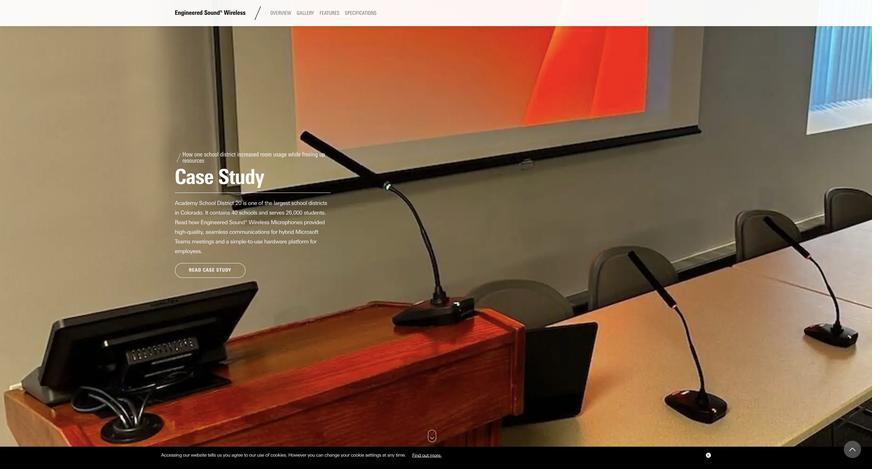 Task type: vqa. For each thing, say whether or not it's contained in the screenshot.
Audio
no



Task type: describe. For each thing, give the bounding box(es) containing it.
case
[[203, 267, 215, 273]]

cross image
[[707, 454, 710, 457]]

overview
[[270, 10, 291, 16]]

wireless inside academy school district 20 is one of the largest school districts in colorado. it contains 40 schools and serves 26,000 students. read how engineered sound® wireless microphones provided high-quality, seamless communications for hybrid microsoft teams meetings and a simple-to-use hardware platform for employees.
[[249, 219, 269, 226]]

in
[[175, 210, 179, 216]]

use inside academy school district 20 is one of the largest school districts in colorado. it contains 40 schools and serves 26,000 students. read how engineered sound® wireless microphones provided high-quality, seamless communications for hybrid microsoft teams meetings and a simple-to-use hardware platform for employees.
[[254, 238, 263, 245]]

microphones
[[271, 219, 303, 226]]

provided
[[304, 219, 325, 226]]

0 vertical spatial for
[[271, 229, 278, 235]]

how
[[189, 219, 199, 226]]

it
[[205, 210, 208, 216]]

time.
[[396, 452, 406, 458]]

largest
[[274, 200, 290, 206]]

communications
[[229, 229, 270, 235]]

read case study link
[[175, 263, 246, 278]]

read case study button
[[175, 263, 246, 278]]

audio-technica | engineered sound® wireless microphone system image
[[0, 0, 872, 449]]

1 our from the left
[[183, 452, 190, 458]]

20
[[235, 200, 242, 206]]

your
[[341, 452, 350, 458]]

the
[[265, 200, 272, 206]]

agree
[[232, 452, 243, 458]]

seamless
[[206, 229, 228, 235]]

districts
[[309, 200, 327, 206]]

a
[[226, 238, 229, 245]]

however
[[288, 452, 306, 458]]

simple-
[[230, 238, 248, 245]]

platform
[[289, 238, 309, 245]]

colorado.
[[181, 210, 204, 216]]

academy school district 20 is one of the largest school districts in colorado. it contains 40 schools and serves 26,000 students. read how engineered sound® wireless microphones provided high-quality, seamless communications for hybrid microsoft teams meetings and a simple-to-use hardware platform for employees.
[[175, 200, 327, 255]]

serves
[[269, 210, 285, 216]]

hybrid
[[279, 229, 294, 235]]

study
[[216, 267, 231, 273]]

1 horizontal spatial for
[[310, 238, 317, 245]]

any
[[387, 452, 395, 458]]

us
[[217, 452, 222, 458]]

of inside academy school district 20 is one of the largest school districts in colorado. it contains 40 schools and serves 26,000 students. read how engineered sound® wireless microphones provided high-quality, seamless communications for hybrid microsoft teams meetings and a simple-to-use hardware platform for employees.
[[259, 200, 263, 206]]

0 horizontal spatial and
[[216, 238, 225, 245]]

0 vertical spatial engineered
[[175, 9, 203, 17]]

contains
[[210, 210, 230, 216]]

can
[[316, 452, 324, 458]]

hardware
[[264, 238, 287, 245]]

find out more.
[[412, 452, 442, 458]]

academy
[[175, 200, 198, 206]]

school
[[291, 200, 307, 206]]

microsoft
[[295, 229, 318, 235]]

engineered inside academy school district 20 is one of the largest school districts in colorado. it contains 40 schools and serves 26,000 students. read how engineered sound® wireless microphones provided high-quality, seamless communications for hybrid microsoft teams meetings and a simple-to-use hardware platform for employees.
[[201, 219, 228, 226]]

tells
[[208, 452, 216, 458]]

to-
[[248, 238, 254, 245]]

is
[[243, 200, 247, 206]]

change
[[325, 452, 340, 458]]

read inside academy school district 20 is one of the largest school districts in colorado. it contains 40 schools and serves 26,000 students. read how engineered sound® wireless microphones provided high-quality, seamless communications for hybrid microsoft teams meetings and a simple-to-use hardware platform for employees.
[[175, 219, 187, 226]]

accessing
[[161, 452, 182, 458]]



Task type: locate. For each thing, give the bounding box(es) containing it.
find
[[412, 452, 421, 458]]

1 you from the left
[[223, 452, 230, 458]]

read
[[175, 219, 187, 226], [189, 267, 201, 273]]

1 horizontal spatial you
[[308, 452, 315, 458]]

use down communications
[[254, 238, 263, 245]]

our right to
[[249, 452, 256, 458]]

features
[[320, 10, 340, 16]]

for
[[271, 229, 278, 235], [310, 238, 317, 245]]

at
[[382, 452, 386, 458]]

0 horizontal spatial our
[[183, 452, 190, 458]]

0 vertical spatial use
[[254, 238, 263, 245]]

1 horizontal spatial wireless
[[249, 219, 269, 226]]

wireless left divider line icon
[[224, 9, 246, 17]]

use
[[254, 238, 263, 245], [257, 452, 264, 458]]

0 vertical spatial and
[[259, 210, 268, 216]]

sound®
[[204, 9, 222, 17], [229, 219, 247, 226]]

website
[[191, 452, 207, 458]]

employees.
[[175, 248, 202, 255]]

and down the
[[259, 210, 268, 216]]

you right us
[[223, 452, 230, 458]]

1 vertical spatial and
[[216, 238, 225, 245]]

read left case
[[189, 267, 201, 273]]

divider line image
[[251, 6, 265, 20]]

0 vertical spatial read
[[175, 219, 187, 226]]

0 vertical spatial sound®
[[204, 9, 222, 17]]

for up hardware
[[271, 229, 278, 235]]

1 vertical spatial of
[[265, 452, 269, 458]]

teams
[[175, 238, 190, 245]]

meetings
[[192, 238, 214, 245]]

wireless
[[224, 9, 246, 17], [249, 219, 269, 226]]

accessing our website tells us you agree to our use of cookies. however you can change your cookie settings at any time.
[[161, 452, 407, 458]]

and
[[259, 210, 268, 216], [216, 238, 225, 245]]

our left website at the bottom
[[183, 452, 190, 458]]

schools
[[239, 210, 257, 216]]

arrow up image
[[850, 446, 856, 453]]

read inside 'button'
[[189, 267, 201, 273]]

of
[[259, 200, 263, 206], [265, 452, 269, 458]]

0 horizontal spatial read
[[175, 219, 187, 226]]

1 horizontal spatial read
[[189, 267, 201, 273]]

sound® inside academy school district 20 is one of the largest school districts in colorado. it contains 40 schools and serves 26,000 students. read how engineered sound® wireless microphones provided high-quality, seamless communications for hybrid microsoft teams meetings and a simple-to-use hardware platform for employees.
[[229, 219, 247, 226]]

cookie
[[351, 452, 364, 458]]

1 vertical spatial sound®
[[229, 219, 247, 226]]

1 horizontal spatial sound®
[[229, 219, 247, 226]]

more.
[[430, 452, 442, 458]]

students.
[[304, 210, 326, 216]]

1 vertical spatial use
[[257, 452, 264, 458]]

0 horizontal spatial for
[[271, 229, 278, 235]]

gallery
[[297, 10, 314, 16]]

0 horizontal spatial of
[[259, 200, 263, 206]]

0 horizontal spatial wireless
[[224, 9, 246, 17]]

1 vertical spatial engineered
[[201, 219, 228, 226]]

to
[[244, 452, 248, 458]]

40
[[232, 210, 238, 216]]

wireless up communications
[[249, 219, 269, 226]]

you left can
[[308, 452, 315, 458]]

1 vertical spatial read
[[189, 267, 201, 273]]

1 vertical spatial for
[[310, 238, 317, 245]]

2 you from the left
[[308, 452, 315, 458]]

quality,
[[187, 229, 204, 235]]

26,000
[[286, 210, 302, 216]]

school
[[199, 200, 216, 206]]

and left "a"
[[216, 238, 225, 245]]

out
[[422, 452, 429, 458]]

specifications
[[345, 10, 377, 16]]

1 horizontal spatial of
[[265, 452, 269, 458]]

district
[[217, 200, 234, 206]]

read up high-
[[175, 219, 187, 226]]

1 horizontal spatial our
[[249, 452, 256, 458]]

of left the
[[259, 200, 263, 206]]

high-
[[175, 229, 187, 235]]

0 vertical spatial of
[[259, 200, 263, 206]]

our
[[183, 452, 190, 458], [249, 452, 256, 458]]

1 horizontal spatial and
[[259, 210, 268, 216]]

of left cookies.
[[265, 452, 269, 458]]

0 horizontal spatial sound®
[[204, 9, 222, 17]]

cookies.
[[271, 452, 287, 458]]

2 our from the left
[[249, 452, 256, 458]]

one
[[248, 200, 257, 206]]

you
[[223, 452, 230, 458], [308, 452, 315, 458]]

read case study
[[189, 267, 231, 273]]

0 vertical spatial wireless
[[224, 9, 246, 17]]

1 vertical spatial wireless
[[249, 219, 269, 226]]

use right to
[[257, 452, 264, 458]]

settings
[[365, 452, 381, 458]]

0 horizontal spatial you
[[223, 452, 230, 458]]

find out more. link
[[407, 450, 447, 460]]

engineered
[[175, 9, 203, 17], [201, 219, 228, 226]]

for down the microsoft
[[310, 238, 317, 245]]

engineered sound® wireless
[[175, 9, 246, 17]]



